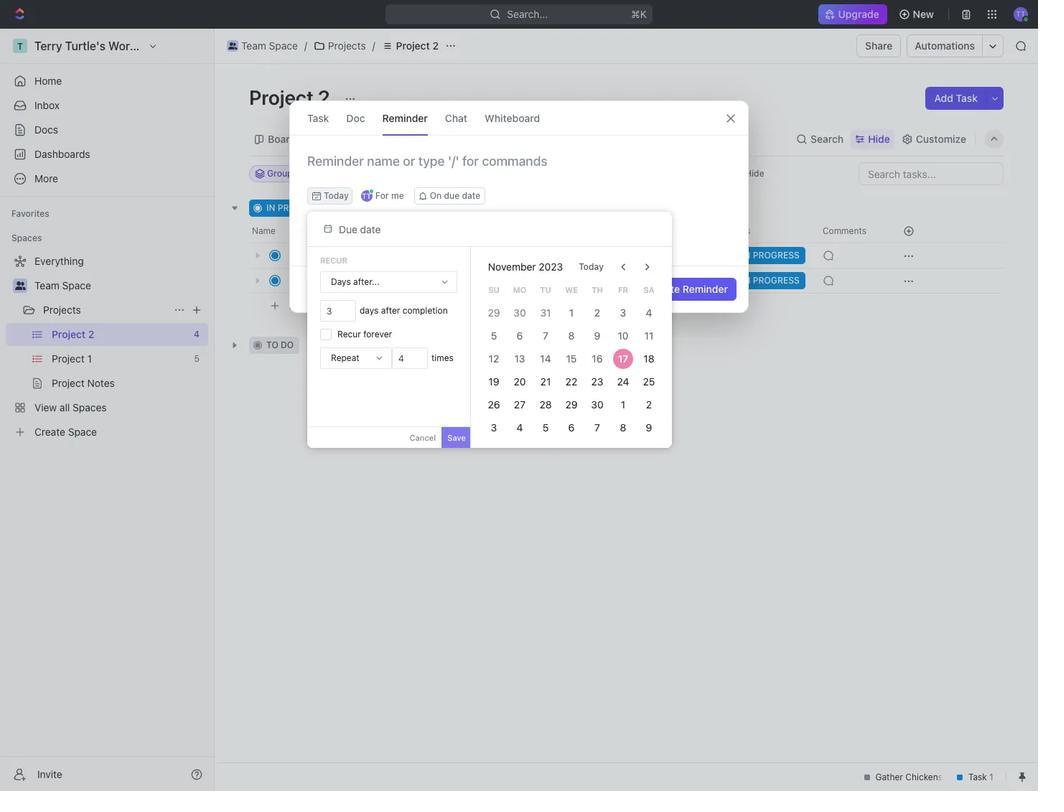 Task type: vqa. For each thing, say whether or not it's contained in the screenshot.
1st Copy from the right
no



Task type: describe. For each thing, give the bounding box(es) containing it.
22
[[566, 376, 578, 388]]

add for the topmost 'add task' button
[[935, 92, 954, 104]]

1 vertical spatial 6
[[569, 422, 575, 434]]

spaces
[[11, 233, 42, 244]]

search button
[[792, 129, 849, 149]]

create reminder
[[649, 283, 728, 295]]

task 2
[[289, 275, 320, 287]]

27
[[514, 399, 526, 411]]

team space inside sidebar navigation
[[34, 279, 91, 292]]

search
[[811, 133, 844, 145]]

calendar
[[366, 133, 409, 145]]

invite
[[37, 768, 62, 780]]

favorites button
[[6, 205, 55, 223]]

11
[[645, 330, 654, 342]]

1 vertical spatial team space link
[[34, 274, 205, 297]]

0 horizontal spatial 3
[[491, 422, 497, 434]]

1 vertical spatial add task button
[[369, 200, 430, 217]]

calendar link
[[364, 129, 409, 149]]

november
[[488, 261, 536, 273]]

doc
[[347, 112, 365, 124]]

1 horizontal spatial projects link
[[310, 37, 370, 55]]

list
[[323, 133, 340, 145]]

cancel
[[410, 433, 436, 442]]

in progress
[[267, 203, 325, 213]]

we
[[565, 285, 578, 294]]

progress
[[278, 203, 325, 213]]

1 horizontal spatial 5
[[543, 422, 549, 434]]

18
[[644, 353, 655, 365]]

recur for recur forever
[[338, 329, 361, 340]]

new
[[913, 8, 935, 20]]

1 left after...
[[337, 275, 341, 286]]

hide inside button
[[746, 168, 765, 179]]

task up task 2
[[289, 250, 311, 262]]

0 vertical spatial 29
[[488, 307, 500, 319]]

board
[[268, 133, 296, 145]]

save
[[448, 433, 466, 442]]

team inside sidebar navigation
[[34, 279, 59, 292]]

today inside dropdown button
[[324, 190, 349, 201]]

automations button
[[908, 35, 983, 57]]

share
[[866, 40, 893, 52]]

upgrade
[[839, 8, 880, 20]]

do
[[281, 340, 294, 351]]

after...
[[353, 277, 380, 287]]

times
[[432, 353, 454, 363]]

inbox
[[34, 99, 60, 111]]

0 horizontal spatial reminder
[[383, 112, 428, 124]]

customize button
[[898, 129, 971, 149]]

1 horizontal spatial 29
[[566, 399, 578, 411]]

recur forever
[[338, 329, 392, 340]]

23
[[592, 376, 604, 388]]

0 vertical spatial space
[[269, 40, 298, 52]]

0 vertical spatial project 2
[[396, 40, 439, 52]]

0 horizontal spatial 4
[[517, 422, 523, 434]]

reminder button
[[383, 101, 428, 135]]

tu
[[540, 285, 551, 294]]

to
[[267, 340, 279, 351]]

1 / from the left
[[304, 40, 307, 52]]

days
[[360, 305, 379, 316]]

table link
[[433, 129, 461, 149]]

gantt
[[488, 133, 514, 145]]

forever
[[364, 329, 392, 340]]

15
[[566, 353, 577, 365]]

14
[[540, 353, 551, 365]]

31
[[540, 307, 551, 319]]

mo
[[513, 285, 527, 294]]

upgrade link
[[819, 4, 888, 24]]

search...
[[508, 8, 548, 20]]

user group image
[[228, 42, 237, 50]]

create
[[649, 283, 680, 295]]

user group image
[[15, 282, 26, 290]]

days after...
[[331, 277, 380, 287]]

1 horizontal spatial project
[[396, 40, 430, 52]]

chat button
[[445, 101, 468, 135]]

1 up days
[[335, 250, 339, 261]]

whiteboard
[[485, 112, 540, 124]]

chat
[[445, 112, 468, 124]]

1 up task 2
[[314, 250, 319, 262]]

1 vertical spatial add task
[[386, 203, 424, 213]]

task button
[[307, 101, 329, 135]]

0 vertical spatial 9
[[594, 330, 601, 342]]

customize
[[916, 133, 967, 145]]

0 horizontal spatial 5
[[491, 330, 497, 342]]

Reminder na﻿me or type '/' for commands text field
[[290, 153, 749, 187]]

add for leftmost 'add task' button
[[289, 299, 308, 312]]

0 horizontal spatial project
[[249, 85, 314, 109]]

1 down 24
[[621, 399, 626, 411]]

0 vertical spatial 8
[[569, 330, 575, 342]]

13
[[515, 353, 525, 365]]

0 vertical spatial 30
[[514, 307, 526, 319]]

days
[[331, 277, 351, 287]]

2023
[[539, 261, 563, 273]]

list link
[[320, 129, 340, 149]]

1 horizontal spatial 9
[[646, 422, 652, 434]]

28
[[540, 399, 552, 411]]

1 vertical spatial 7
[[595, 422, 600, 434]]

1 button for 2
[[323, 274, 343, 288]]

task up due date text box
[[405, 203, 424, 213]]

1 horizontal spatial 8
[[620, 422, 627, 434]]

16
[[592, 353, 603, 365]]

dashboards link
[[6, 143, 208, 166]]

hide button
[[851, 129, 895, 149]]

1 horizontal spatial team space
[[241, 40, 298, 52]]

hide inside dropdown button
[[869, 133, 891, 145]]

1 horizontal spatial 30
[[591, 399, 604, 411]]

in
[[267, 203, 275, 213]]



Task type: locate. For each thing, give the bounding box(es) containing it.
5 down 28 at the bottom right of page
[[543, 422, 549, 434]]

6
[[517, 330, 523, 342], [569, 422, 575, 434]]

projects inside sidebar navigation
[[43, 304, 81, 316]]

add task up the customize
[[935, 92, 978, 104]]

1 horizontal spatial space
[[269, 40, 298, 52]]

2 / from the left
[[373, 40, 376, 52]]

1 horizontal spatial today
[[579, 261, 604, 272]]

0 vertical spatial reminder
[[383, 112, 428, 124]]

dashboards
[[34, 148, 90, 160]]

0 horizontal spatial team
[[34, 279, 59, 292]]

1
[[314, 250, 319, 262], [335, 250, 339, 261], [337, 275, 341, 286], [569, 307, 574, 319], [621, 399, 626, 411]]

1 vertical spatial hide
[[746, 168, 765, 179]]

26
[[488, 399, 500, 411]]

1 horizontal spatial add task
[[386, 203, 424, 213]]

1 vertical spatial 29
[[566, 399, 578, 411]]

1 horizontal spatial 3
[[620, 307, 627, 319]]

Search tasks... text field
[[860, 163, 1004, 185]]

30 down mo
[[514, 307, 526, 319]]

add task button down task 2
[[283, 297, 338, 315]]

today up th
[[579, 261, 604, 272]]

9 down 25
[[646, 422, 652, 434]]

0 horizontal spatial projects
[[43, 304, 81, 316]]

0 horizontal spatial 8
[[569, 330, 575, 342]]

8
[[569, 330, 575, 342], [620, 422, 627, 434]]

task up the customize
[[957, 92, 978, 104]]

3 down 26
[[491, 422, 497, 434]]

0 vertical spatial 3
[[620, 307, 627, 319]]

1 horizontal spatial 7
[[595, 422, 600, 434]]

add task down task 2
[[289, 299, 332, 312]]

gantt link
[[485, 129, 514, 149]]

doc button
[[347, 101, 365, 135]]

1 vertical spatial projects link
[[43, 299, 168, 322]]

add down task 2
[[289, 299, 308, 312]]

today button
[[307, 187, 352, 205]]

1 vertical spatial recur
[[338, 329, 361, 340]]

today up progress at the left top of the page
[[324, 190, 349, 201]]

1 vertical spatial 8
[[620, 422, 627, 434]]

1 button
[[322, 249, 342, 263], [323, 274, 343, 288]]

1 horizontal spatial /
[[373, 40, 376, 52]]

favorites
[[11, 208, 49, 219]]

add task button up due date text box
[[369, 200, 430, 217]]

0 vertical spatial add task
[[935, 92, 978, 104]]

1 vertical spatial team
[[34, 279, 59, 292]]

None field
[[320, 300, 356, 322], [392, 348, 428, 369], [320, 300, 356, 322], [392, 348, 428, 369]]

su
[[489, 285, 500, 294]]

1 horizontal spatial team space link
[[223, 37, 302, 55]]

reminder right create in the right top of the page
[[683, 283, 728, 295]]

docs link
[[6, 119, 208, 142]]

0 horizontal spatial team space
[[34, 279, 91, 292]]

space right user group image
[[269, 40, 298, 52]]

team right user group image
[[241, 40, 266, 52]]

team right user group icon
[[34, 279, 59, 292]]

2 horizontal spatial add task
[[935, 92, 978, 104]]

recur up days
[[320, 256, 348, 265]]

⌘k
[[631, 8, 647, 20]]

0 vertical spatial projects
[[328, 40, 366, 52]]

0 vertical spatial project
[[396, 40, 430, 52]]

tree
[[6, 250, 208, 444]]

0 vertical spatial hide
[[869, 133, 891, 145]]

17
[[618, 353, 629, 365]]

to do
[[267, 340, 294, 351]]

task down 'task 1'
[[289, 275, 311, 287]]

team space right user group image
[[241, 40, 298, 52]]

7 up 14
[[543, 330, 549, 342]]

repeat
[[331, 353, 360, 363]]

2
[[433, 40, 439, 52], [318, 85, 330, 109], [341, 203, 346, 213], [314, 275, 320, 287], [595, 307, 601, 319], [646, 399, 652, 411]]

team space right user group icon
[[34, 279, 91, 292]]

1 vertical spatial 9
[[646, 422, 652, 434]]

5 up 12
[[491, 330, 497, 342]]

1 vertical spatial 4
[[517, 422, 523, 434]]

0 vertical spatial team space
[[241, 40, 298, 52]]

space
[[269, 40, 298, 52], [62, 279, 91, 292]]

2 vertical spatial add
[[289, 299, 308, 312]]

hide button
[[740, 165, 771, 182]]

create reminder button
[[640, 278, 737, 301]]

2 horizontal spatial add task button
[[926, 87, 987, 110]]

8 up 15
[[569, 330, 575, 342]]

30 down 23
[[591, 399, 604, 411]]

0 horizontal spatial 29
[[488, 307, 500, 319]]

inbox link
[[6, 94, 208, 117]]

0 horizontal spatial 30
[[514, 307, 526, 319]]

1 vertical spatial today
[[579, 261, 604, 272]]

1 horizontal spatial add task button
[[369, 200, 430, 217]]

add up due date text box
[[386, 203, 402, 213]]

0 vertical spatial add task button
[[926, 87, 987, 110]]

Due date text field
[[339, 223, 458, 235]]

0 vertical spatial 6
[[517, 330, 523, 342]]

share button
[[857, 34, 902, 57]]

completion
[[403, 305, 448, 316]]

today inside button
[[579, 261, 604, 272]]

add task for the topmost 'add task' button
[[935, 92, 978, 104]]

recur for recur
[[320, 256, 348, 265]]

space inside sidebar navigation
[[62, 279, 91, 292]]

1 vertical spatial 1 button
[[323, 274, 343, 288]]

0 vertical spatial 5
[[491, 330, 497, 342]]

30
[[514, 307, 526, 319], [591, 399, 604, 411]]

0 horizontal spatial add task
[[289, 299, 332, 312]]

days after completion
[[360, 305, 448, 316]]

0 horizontal spatial 7
[[543, 330, 549, 342]]

0 vertical spatial 7
[[543, 330, 549, 342]]

space right user group icon
[[62, 279, 91, 292]]

4
[[646, 307, 652, 319], [517, 422, 523, 434]]

21
[[541, 376, 551, 388]]

0 vertical spatial projects link
[[310, 37, 370, 55]]

0 vertical spatial team
[[241, 40, 266, 52]]

tree containing team space
[[6, 250, 208, 444]]

1 horizontal spatial hide
[[869, 133, 891, 145]]

projects link
[[310, 37, 370, 55], [43, 299, 168, 322]]

1 button right 'task 1'
[[322, 249, 342, 263]]

sa
[[644, 285, 655, 294]]

0 horizontal spatial add
[[289, 299, 308, 312]]

1 horizontal spatial team
[[241, 40, 266, 52]]

0 horizontal spatial today
[[324, 190, 349, 201]]

today
[[324, 190, 349, 201], [579, 261, 604, 272]]

1 vertical spatial 30
[[591, 399, 604, 411]]

1 horizontal spatial add
[[386, 203, 402, 213]]

repeat button
[[321, 348, 391, 369]]

1 horizontal spatial project 2
[[396, 40, 439, 52]]

reminder inside button
[[683, 283, 728, 295]]

7
[[543, 330, 549, 342], [595, 422, 600, 434]]

0 horizontal spatial /
[[304, 40, 307, 52]]

1 vertical spatial projects
[[43, 304, 81, 316]]

1 vertical spatial 5
[[543, 422, 549, 434]]

1 button for 1
[[322, 249, 342, 263]]

3 up 10 at the top right of page
[[620, 307, 627, 319]]

2 horizontal spatial add
[[935, 92, 954, 104]]

0 vertical spatial add
[[935, 92, 954, 104]]

1 vertical spatial add
[[386, 203, 402, 213]]

recur up the repeat
[[338, 329, 361, 340]]

th
[[592, 285, 603, 294]]

0 horizontal spatial space
[[62, 279, 91, 292]]

whiteboard button
[[485, 101, 540, 135]]

add task
[[935, 92, 978, 104], [386, 203, 424, 213], [289, 299, 332, 312]]

4 down 27
[[517, 422, 523, 434]]

board link
[[265, 129, 296, 149]]

1 horizontal spatial 6
[[569, 422, 575, 434]]

1 vertical spatial reminder
[[683, 283, 728, 295]]

dialog containing task
[[289, 101, 749, 313]]

0 horizontal spatial projects link
[[43, 299, 168, 322]]

1 horizontal spatial 4
[[646, 307, 652, 319]]

20
[[514, 376, 526, 388]]

1 vertical spatial project
[[249, 85, 314, 109]]

10
[[618, 330, 629, 342]]

0 horizontal spatial add task button
[[283, 297, 338, 315]]

recur
[[320, 256, 348, 265], [338, 329, 361, 340]]

days after... button
[[321, 272, 457, 292]]

0 vertical spatial team space link
[[223, 37, 302, 55]]

0 vertical spatial 4
[[646, 307, 652, 319]]

1 down 'we'
[[569, 307, 574, 319]]

7 down 23
[[595, 422, 600, 434]]

add task for leftmost 'add task' button
[[289, 299, 332, 312]]

1 vertical spatial project 2
[[249, 85, 335, 109]]

29 down 22
[[566, 399, 578, 411]]

9
[[594, 330, 601, 342], [646, 422, 652, 434]]

2 vertical spatial add task button
[[283, 297, 338, 315]]

sidebar navigation
[[0, 29, 215, 792]]

project 2 link
[[378, 37, 442, 55]]

6 up 13
[[517, 330, 523, 342]]

1 horizontal spatial reminder
[[683, 283, 728, 295]]

1 vertical spatial 3
[[491, 422, 497, 434]]

25
[[643, 376, 655, 388]]

0 horizontal spatial project 2
[[249, 85, 335, 109]]

add task button
[[926, 87, 987, 110], [369, 200, 430, 217], [283, 297, 338, 315]]

5
[[491, 330, 497, 342], [543, 422, 549, 434]]

reminder up calendar
[[383, 112, 428, 124]]

tree inside sidebar navigation
[[6, 250, 208, 444]]

reminder
[[383, 112, 428, 124], [683, 283, 728, 295]]

8 down 24
[[620, 422, 627, 434]]

0 vertical spatial 1 button
[[322, 249, 342, 263]]

automations
[[915, 40, 976, 52]]

1 horizontal spatial projects
[[328, 40, 366, 52]]

0 vertical spatial recur
[[320, 256, 348, 265]]

2 vertical spatial add task
[[289, 299, 332, 312]]

3
[[620, 307, 627, 319], [491, 422, 497, 434]]

add task up due date text box
[[386, 203, 424, 213]]

4 up 11
[[646, 307, 652, 319]]

12
[[489, 353, 499, 365]]

home
[[34, 75, 62, 87]]

new button
[[893, 3, 943, 26]]

24
[[617, 376, 630, 388]]

19
[[489, 376, 500, 388]]

team
[[241, 40, 266, 52], [34, 279, 59, 292]]

task up list link
[[307, 112, 329, 124]]

29 down the su
[[488, 307, 500, 319]]

today button
[[571, 256, 613, 279]]

home link
[[6, 70, 208, 93]]

task 1
[[289, 250, 319, 262]]

november 2023
[[488, 261, 563, 273]]

add task button up the customize
[[926, 87, 987, 110]]

add up the customize
[[935, 92, 954, 104]]

fr
[[618, 285, 629, 294]]

dialog
[[289, 101, 749, 313]]

0 horizontal spatial 9
[[594, 330, 601, 342]]

6 down 22
[[569, 422, 575, 434]]

0 horizontal spatial 6
[[517, 330, 523, 342]]

table
[[436, 133, 461, 145]]

add
[[935, 92, 954, 104], [386, 203, 402, 213], [289, 299, 308, 312]]

9 up 16
[[594, 330, 601, 342]]

0 vertical spatial today
[[324, 190, 349, 201]]

docs
[[34, 124, 58, 136]]

task down task 2
[[311, 299, 332, 312]]

1 vertical spatial space
[[62, 279, 91, 292]]

1 button right task 2
[[323, 274, 343, 288]]

0 horizontal spatial team space link
[[34, 274, 205, 297]]

project 2
[[396, 40, 439, 52], [249, 85, 335, 109]]

0 horizontal spatial hide
[[746, 168, 765, 179]]



